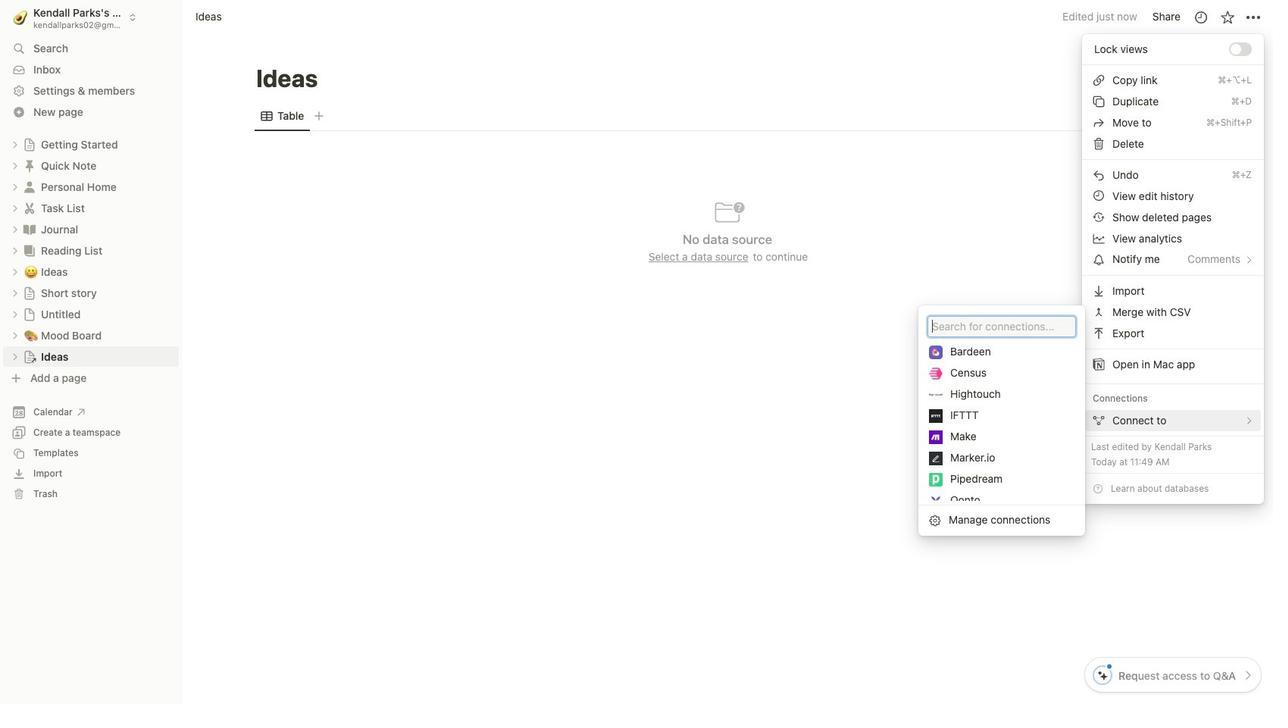 Task type: locate. For each thing, give the bounding box(es) containing it.
tab
[[255, 106, 310, 127]]

favorite image
[[1220, 9, 1235, 25]]

menu
[[1082, 34, 1264, 436], [918, 311, 1085, 660]]

tab list
[[255, 101, 1200, 131]]



Task type: vqa. For each thing, say whether or not it's contained in the screenshot.
the Search for connections... text field
yes



Task type: describe. For each thing, give the bounding box(es) containing it.
🥑 image
[[13, 8, 28, 27]]

Search for connections... text field
[[932, 319, 1072, 334]]

updates image
[[1193, 9, 1208, 25]]



